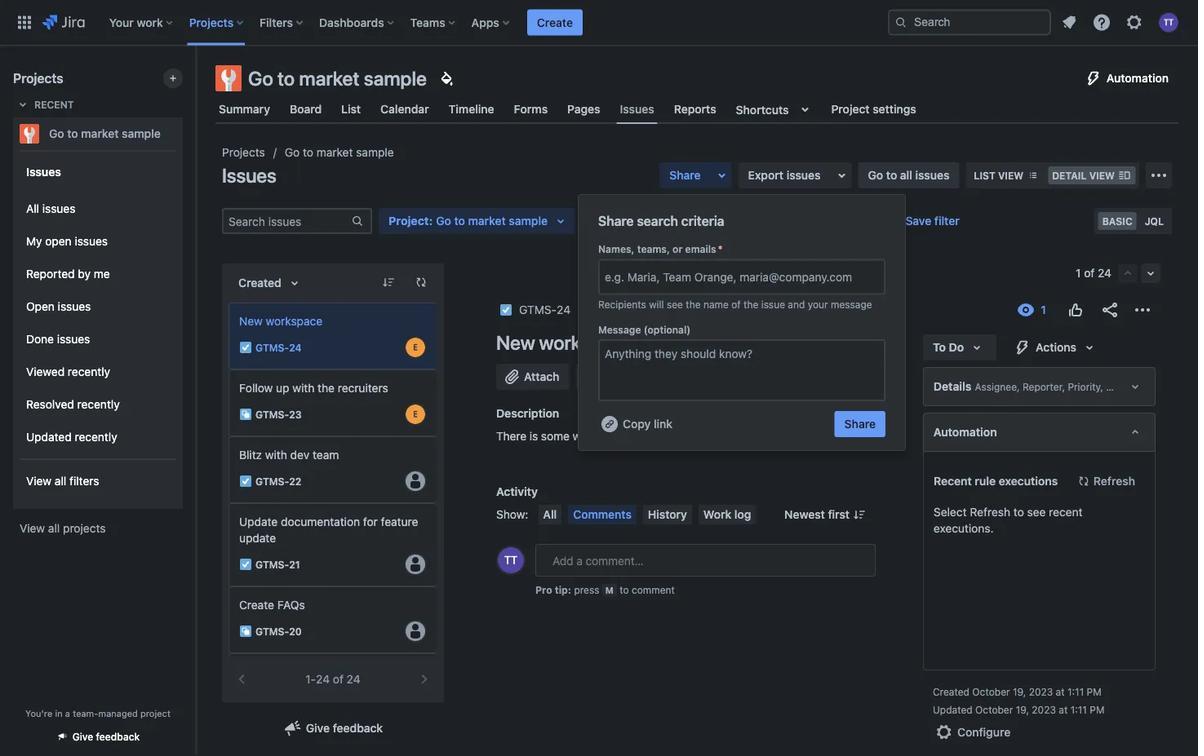 Task type: locate. For each thing, give the bounding box(es) containing it.
to right :
[[454, 214, 465, 228]]

view left filters
[[26, 475, 52, 488]]

0 horizontal spatial issues
[[26, 165, 61, 178]]

issue
[[761, 299, 785, 311]]

do
[[949, 341, 964, 354]]

actions image
[[1133, 300, 1152, 320]]

go right :
[[436, 214, 451, 228]]

october
[[972, 686, 1010, 698], [975, 704, 1013, 716]]

1 horizontal spatial gtms-24
[[519, 303, 571, 317]]

sub-task element down the 20
[[229, 654, 437, 721]]

reports
[[674, 102, 716, 116]]

create project image
[[167, 72, 180, 85]]

project
[[831, 102, 870, 116], [389, 214, 429, 228]]

link
[[654, 417, 673, 431]]

task image left gtms-24 link at the top of the page
[[500, 304, 513, 317]]

issues
[[787, 169, 821, 182], [915, 169, 950, 182], [42, 202, 75, 216], [75, 235, 108, 248], [58, 300, 91, 314], [57, 333, 90, 346]]

created up configure link
[[933, 686, 970, 698]]

issues right pages
[[620, 102, 654, 116]]

jira image
[[42, 13, 85, 32], [42, 13, 85, 32]]

task image
[[239, 341, 252, 354], [239, 558, 252, 571]]

Message (optional) text field
[[598, 340, 886, 402]]

give feedback down you're in a team-managed project
[[72, 732, 140, 743]]

your
[[109, 16, 134, 29]]

updated down resolved
[[26, 431, 72, 444]]

recently for updated recently
[[75, 431, 117, 444]]

issues right "export"
[[787, 169, 821, 182]]

give feedback button
[[273, 716, 393, 742], [46, 724, 150, 750]]

banner
[[0, 0, 1198, 46]]

sub task image left gtms-20
[[239, 625, 252, 638]]

0 vertical spatial new workspace
[[239, 315, 323, 328]]

1 vertical spatial task image
[[239, 475, 252, 488]]

the right see
[[686, 299, 701, 311]]

0 vertical spatial projects
[[189, 16, 234, 29]]

0 vertical spatial created
[[238, 276, 281, 290]]

view right detail
[[1089, 170, 1115, 181]]

created left order by icon
[[238, 276, 281, 290]]

faqs
[[277, 599, 305, 612]]

list
[[341, 102, 361, 116], [974, 170, 996, 181]]

the for name
[[686, 299, 701, 311]]

view for list view
[[998, 170, 1024, 181]]

1 vertical spatial recently
[[77, 398, 120, 411]]

go to market sample down recent
[[49, 127, 161, 140]]

all left projects
[[48, 522, 60, 535]]

jql
[[1145, 215, 1164, 227]]

collapse recent projects image
[[13, 95, 33, 114]]

0 horizontal spatial the
[[318, 382, 335, 395]]

1 horizontal spatial project
[[831, 102, 870, 116]]

1 horizontal spatial task image
[[500, 304, 513, 317]]

task image
[[500, 304, 513, 317], [239, 475, 252, 488]]

0 vertical spatial new
[[239, 315, 263, 328]]

0 vertical spatial view
[[26, 475, 52, 488]]

gtms-22
[[255, 476, 301, 487]]

you're
[[25, 708, 52, 719]]

go to market sample up list link
[[248, 67, 427, 90]]

task image up follow
[[239, 341, 252, 354]]

0 vertical spatial automation
[[1107, 71, 1169, 85]]

gtms-24 up 'attach'
[[519, 303, 571, 317]]

0 horizontal spatial feedback
[[96, 732, 140, 743]]

copy link
[[623, 417, 673, 431]]

press
[[574, 584, 599, 596]]

copy link button
[[598, 411, 674, 437]]

1 vertical spatial workspace
[[539, 331, 632, 354]]

order by image
[[285, 273, 304, 293]]

0 horizontal spatial workspace
[[266, 315, 323, 328]]

1 vertical spatial automation
[[934, 426, 997, 439]]

new workspace down copy link to issue icon
[[496, 331, 632, 354]]

list right "board"
[[341, 102, 361, 116]]

notifications image
[[1059, 13, 1079, 32]]

group containing issues
[[20, 150, 176, 508]]

recently down resolved recently "link"
[[75, 431, 117, 444]]

2 vertical spatial of
[[333, 673, 344, 686]]

e.g. maria, team orange, maria@company.com
[[605, 270, 852, 284]]

menu bar containing all
[[535, 505, 759, 525]]

menu bar
[[535, 505, 759, 525]]

share inside popup button
[[670, 169, 701, 182]]

set background color image
[[437, 69, 456, 88]]

2 sub-task element from the top
[[229, 587, 437, 654]]

2 group from the top
[[20, 188, 176, 459]]

0 horizontal spatial view
[[998, 170, 1024, 181]]

1 vertical spatial updated
[[933, 704, 973, 716]]

with
[[292, 382, 314, 395], [265, 449, 287, 462]]

viewed recently
[[26, 365, 110, 379]]

task image down blitz
[[239, 475, 252, 488]]

issues up save filter
[[915, 169, 950, 182]]

2 vertical spatial recently
[[75, 431, 117, 444]]

2 horizontal spatial share
[[845, 417, 876, 431]]

share inside button
[[845, 417, 876, 431]]

1 vertical spatial pm
[[1090, 704, 1105, 716]]

workspace down copy link to issue icon
[[539, 331, 632, 354]]

0 horizontal spatial project
[[389, 214, 429, 228]]

sub task image
[[239, 408, 252, 421], [239, 625, 252, 638]]

sub task image for create faqs
[[239, 625, 252, 638]]

recipients will see the name of the issue and your message
[[598, 299, 872, 311]]

profile image of terry turtle image
[[498, 548, 524, 574]]

issues up all issues
[[26, 165, 61, 178]]

recently inside "link"
[[77, 398, 120, 411]]

1 vertical spatial all
[[55, 475, 66, 488]]

(optional)
[[644, 324, 691, 335]]

give feedback button down you're in a team-managed project
[[46, 724, 150, 750]]

work right some
[[573, 430, 598, 443]]

task element containing update documentation for feature update
[[229, 504, 437, 587]]

new down created popup button
[[239, 315, 263, 328]]

sort descending image
[[382, 276, 395, 289]]

1 sub-task element from the top
[[229, 370, 437, 437]]

view left projects
[[20, 522, 45, 535]]

1 horizontal spatial give feedback
[[306, 722, 383, 735]]

1 vertical spatial created
[[933, 686, 970, 698]]

recent
[[34, 99, 74, 110]]

issues down the reported by me
[[58, 300, 91, 314]]

0 horizontal spatial new
[[239, 315, 263, 328]]

2023
[[1029, 686, 1053, 698], [1032, 704, 1056, 716]]

work right your
[[137, 16, 163, 29]]

name
[[704, 299, 729, 311]]

0 vertical spatial updated
[[26, 431, 72, 444]]

3 sub-task element from the top
[[229, 654, 437, 721]]

0 vertical spatial task image
[[500, 304, 513, 317]]

up
[[276, 382, 289, 395]]

history
[[648, 508, 687, 522]]

tab list containing issues
[[206, 95, 1188, 124]]

with right the up
[[292, 382, 314, 395]]

view left detail
[[998, 170, 1024, 181]]

1 vertical spatial share
[[598, 213, 634, 229]]

1 vertical spatial list
[[974, 170, 996, 181]]

2 task element from the top
[[229, 437, 437, 504]]

sub-task element containing create faqs
[[229, 587, 437, 654]]

list right go to all issues link
[[974, 170, 996, 181]]

0 horizontal spatial share
[[598, 213, 634, 229]]

project : go to market sample
[[389, 214, 548, 228]]

gtms- for documentation
[[255, 559, 289, 570]]

projects down "summary" "link" at left top
[[222, 146, 265, 159]]

blitz with dev team
[[239, 449, 339, 462]]

view for view all filters
[[26, 475, 52, 488]]

go to market sample link down list link
[[285, 143, 394, 162]]

my open issues link
[[20, 225, 176, 258]]

share button
[[835, 411, 886, 437]]

open share dialog image
[[712, 166, 732, 185]]

shortcuts button
[[733, 95, 818, 124]]

all for projects
[[48, 522, 60, 535]]

0 horizontal spatial give
[[72, 732, 93, 743]]

and
[[788, 299, 805, 311]]

issues inside group
[[26, 165, 61, 178]]

of right 1
[[1084, 266, 1095, 280]]

copy link to issue image
[[567, 303, 580, 316]]

go down board link
[[285, 146, 300, 159]]

1 vertical spatial at
[[1059, 704, 1068, 716]]

give feedback button down 1-24 of 24
[[273, 716, 393, 742]]

24
[[1098, 266, 1112, 280], [557, 303, 571, 317], [289, 342, 302, 353], [316, 673, 330, 686], [347, 673, 360, 686]]

to left do!
[[601, 430, 611, 443]]

activity
[[496, 485, 538, 499]]

0 vertical spatial create
[[537, 16, 573, 29]]

gtms- down the create faqs
[[255, 626, 289, 637]]

sub-task element
[[229, 370, 437, 437], [229, 587, 437, 654], [229, 654, 437, 721]]

0 vertical spatial work
[[137, 16, 163, 29]]

automation inside button
[[1107, 71, 1169, 85]]

0 vertical spatial project
[[831, 102, 870, 116]]

issues inside tab list
[[620, 102, 654, 116]]

sidebar navigation image
[[178, 65, 214, 98]]

gtms- down the up
[[255, 409, 289, 420]]

issues up the open
[[42, 202, 75, 216]]

sub task image down follow
[[239, 408, 252, 421]]

list box
[[229, 303, 437, 757]]

message
[[598, 324, 641, 335]]

m
[[605, 585, 614, 596]]

2 view from the left
[[1089, 170, 1115, 181]]

view
[[26, 475, 52, 488], [20, 522, 45, 535]]

work inside "popup button"
[[137, 16, 163, 29]]

gtms- for faqs
[[255, 626, 289, 637]]

0 vertical spatial share
[[670, 169, 701, 182]]

new up the attach button
[[496, 331, 535, 354]]

new inside list box
[[239, 315, 263, 328]]

0 vertical spatial at
[[1056, 686, 1065, 698]]

create up gtms-20
[[239, 599, 274, 612]]

gtms-24 up the up
[[255, 342, 302, 353]]

1 horizontal spatial workspace
[[539, 331, 632, 354]]

filters
[[69, 475, 99, 488]]

resolved recently
[[26, 398, 120, 411]]

0 horizontal spatial all
[[26, 202, 39, 216]]

1 task image from the top
[[239, 341, 252, 354]]

all for all issues
[[26, 202, 39, 216]]

0 vertical spatial list
[[341, 102, 361, 116]]

Add a comment… field
[[535, 544, 876, 577]]

0 vertical spatial all
[[900, 169, 912, 182]]

of right name
[[732, 299, 741, 311]]

teams button
[[405, 9, 462, 36]]

0 horizontal spatial give feedback
[[72, 732, 140, 743]]

1 vertical spatial work
[[573, 430, 598, 443]]

view for view all projects
[[20, 522, 45, 535]]

1 view from the left
[[998, 170, 1024, 181]]

projects inside popup button
[[189, 16, 234, 29]]

dashboards button
[[314, 9, 400, 36]]

created inside popup button
[[238, 276, 281, 290]]

0 horizontal spatial list
[[341, 102, 361, 116]]

sub-task element up team
[[229, 370, 437, 437]]

0 horizontal spatial new workspace
[[239, 315, 323, 328]]

resolved recently link
[[20, 389, 176, 421]]

task element containing new workspace
[[229, 303, 437, 370]]

1 vertical spatial new
[[496, 331, 535, 354]]

update
[[239, 532, 276, 545]]

give feedback down 1-24 of 24
[[306, 722, 383, 735]]

1 horizontal spatial view
[[1089, 170, 1115, 181]]

issues down projects link
[[222, 164, 276, 187]]

1 vertical spatial task image
[[239, 558, 252, 571]]

workspace down order by icon
[[266, 315, 323, 328]]

1 horizontal spatial list
[[974, 170, 996, 181]]

2 task image from the top
[[239, 558, 252, 571]]

tab list
[[206, 95, 1188, 124]]

reported by me link
[[20, 258, 176, 291]]

1 horizontal spatial give feedback button
[[273, 716, 393, 742]]

go to market sample link
[[13, 118, 176, 150], [285, 143, 394, 162]]

1 horizontal spatial all
[[543, 508, 557, 522]]

to down recent
[[67, 127, 78, 140]]

reported
[[26, 267, 75, 281]]

maria,
[[627, 270, 660, 284]]

project left settings
[[831, 102, 870, 116]]

Search issues text field
[[224, 210, 351, 233]]

go to all issues
[[868, 169, 950, 182]]

0 vertical spatial sub task image
[[239, 408, 252, 421]]

0 horizontal spatial go to market sample link
[[13, 118, 176, 150]]

filters
[[260, 16, 293, 29]]

calendar link
[[377, 95, 432, 124]]

0 horizontal spatial with
[[265, 449, 287, 462]]

all inside button
[[543, 508, 557, 522]]

automation right automation image
[[1107, 71, 1169, 85]]

created inside created october 19, 2023 at 1:11 pm updated october 19, 2023 at 1:11 pm
[[933, 686, 970, 698]]

task image for new workspace
[[239, 341, 252, 354]]

pro
[[535, 584, 552, 596]]

comments
[[573, 508, 632, 522]]

go to market sample down list link
[[285, 146, 394, 159]]

1-24 of 24
[[306, 673, 360, 686]]

1 vertical spatial 2023
[[1032, 704, 1056, 716]]

0 horizontal spatial task image
[[239, 475, 252, 488]]

2 vertical spatial share
[[845, 417, 876, 431]]

projects up sidebar navigation icon
[[189, 16, 234, 29]]

your profile and settings image
[[1159, 13, 1179, 32]]

gtms- left copy link to issue icon
[[519, 303, 557, 317]]

automation image
[[1084, 69, 1103, 88]]

create inside sub-task element
[[239, 599, 274, 612]]

give down 1-
[[306, 722, 330, 735]]

project
[[140, 708, 171, 719]]

issues inside "button"
[[787, 169, 821, 182]]

new
[[239, 315, 263, 328], [496, 331, 535, 354]]

automation down the details
[[934, 426, 997, 439]]

market right :
[[468, 214, 506, 228]]

to
[[933, 341, 946, 354]]

import and bulk change issues image
[[1149, 166, 1169, 185]]

with left dev
[[265, 449, 287, 462]]

1 vertical spatial view
[[20, 522, 45, 535]]

1 vertical spatial 19,
[[1016, 704, 1029, 716]]

eloisefrancis23 image
[[406, 405, 425, 424]]

updated up configure link
[[933, 704, 973, 716]]

1 horizontal spatial the
[[686, 299, 701, 311]]

projects
[[189, 16, 234, 29], [13, 71, 63, 86], [222, 146, 265, 159]]

go to market sample link down recent
[[13, 118, 176, 150]]

the left issue
[[744, 299, 759, 311]]

issues for open issues
[[58, 300, 91, 314]]

1 horizontal spatial issues
[[222, 164, 276, 187]]

feedback down 1-24 of 24
[[333, 722, 383, 735]]

1 vertical spatial new workspace
[[496, 331, 632, 354]]

1 horizontal spatial updated
[[933, 704, 973, 716]]

recently down the done issues link at the left
[[68, 365, 110, 379]]

see
[[667, 299, 683, 311]]

managed
[[98, 708, 138, 719]]

settings image
[[1125, 13, 1144, 32]]

1 horizontal spatial automation
[[1107, 71, 1169, 85]]

1 horizontal spatial created
[[933, 686, 970, 698]]

timeline
[[449, 102, 494, 116]]

1 vertical spatial 1:11
[[1071, 704, 1087, 716]]

sample
[[364, 67, 427, 90], [122, 127, 161, 140], [356, 146, 394, 159], [509, 214, 548, 228]]

created for created october 19, 2023 at 1:11 pm updated october 19, 2023 at 1:11 pm
[[933, 686, 970, 698]]

workspace
[[266, 315, 323, 328], [539, 331, 632, 354]]

new workspace down created popup button
[[239, 315, 323, 328]]

projects up collapse recent projects icon
[[13, 71, 63, 86]]

create right apps dropdown button
[[537, 16, 573, 29]]

1 vertical spatial october
[[975, 704, 1013, 716]]

project for project settings
[[831, 102, 870, 116]]

issues up viewed recently
[[57, 333, 90, 346]]

create inside button
[[537, 16, 573, 29]]

task image down update
[[239, 558, 252, 571]]

0 horizontal spatial of
[[333, 673, 344, 686]]

board link
[[286, 95, 325, 124]]

configure
[[957, 726, 1011, 739]]

apps button
[[467, 9, 516, 36]]

1 horizontal spatial of
[[732, 299, 741, 311]]

2 sub task image from the top
[[239, 625, 252, 638]]

gtms-20
[[255, 626, 302, 637]]

calendar
[[380, 102, 429, 116]]

detail view
[[1052, 170, 1115, 181]]

the left recruiters on the left bottom
[[318, 382, 335, 395]]

at
[[1056, 686, 1065, 698], [1059, 704, 1068, 716]]

give down team-
[[72, 732, 93, 743]]

summary link
[[215, 95, 273, 124]]

view all projects link
[[13, 514, 183, 544]]

all up save
[[900, 169, 912, 182]]

1 vertical spatial of
[[732, 299, 741, 311]]

task element
[[229, 303, 437, 370], [229, 437, 437, 504], [229, 504, 437, 587]]

new workspace
[[239, 315, 323, 328], [496, 331, 632, 354]]

go to all issues link
[[858, 162, 959, 189]]

sub-task element up 1-24 of 24
[[229, 587, 437, 654]]

all up my
[[26, 202, 39, 216]]

gtms- down blitz with dev team
[[255, 476, 289, 487]]

1 vertical spatial all
[[543, 508, 557, 522]]

all for filters
[[55, 475, 66, 488]]

description
[[496, 407, 559, 420]]

1 group from the top
[[20, 150, 176, 508]]

all for all
[[543, 508, 557, 522]]

0 vertical spatial all
[[26, 202, 39, 216]]

feedback
[[333, 722, 383, 735], [96, 732, 140, 743]]

all right show:
[[543, 508, 557, 522]]

gtms- up the up
[[255, 342, 289, 353]]

team
[[663, 270, 691, 284]]

help image
[[1092, 13, 1112, 32]]

go right open export issues dropdown icon
[[868, 169, 883, 182]]

gtms- down update
[[255, 559, 289, 570]]

3 task element from the top
[[229, 504, 437, 587]]

all left filters
[[55, 475, 66, 488]]

project up refresh icon
[[389, 214, 429, 228]]

1 task element from the top
[[229, 303, 437, 370]]

appswitcher icon image
[[15, 13, 34, 32]]

1 sub task image from the top
[[239, 408, 252, 421]]

list for list view
[[974, 170, 996, 181]]

recently down viewed recently link
[[77, 398, 120, 411]]

pm
[[1087, 686, 1102, 698], [1090, 704, 1105, 716]]

2 horizontal spatial issues
[[620, 102, 654, 116]]

open issues link
[[20, 291, 176, 323]]

1 horizontal spatial with
[[292, 382, 314, 395]]

market down list link
[[316, 146, 353, 159]]

23
[[289, 409, 302, 420]]

market up all issues link
[[81, 127, 119, 140]]

1 vertical spatial create
[[239, 599, 274, 612]]

1 horizontal spatial go to market sample link
[[285, 143, 394, 162]]

1 horizontal spatial give
[[306, 722, 330, 735]]

1 horizontal spatial share
[[670, 169, 701, 182]]

0 vertical spatial 19,
[[1013, 686, 1026, 698]]

primary element
[[10, 0, 888, 45]]

feedback down managed
[[96, 732, 140, 743]]

of right 1-
[[333, 673, 344, 686]]

0 horizontal spatial created
[[238, 276, 281, 290]]

group
[[20, 150, 176, 508], [20, 188, 176, 459]]



Task type: describe. For each thing, give the bounding box(es) containing it.
open export issues dropdown image
[[832, 166, 852, 185]]

1 horizontal spatial work
[[573, 430, 598, 443]]

issues for go to market sample link to the left
[[26, 165, 61, 178]]

1 horizontal spatial new
[[496, 331, 535, 354]]

pro tip: press m to comment
[[535, 584, 675, 596]]

documentation
[[281, 515, 360, 529]]

log
[[735, 508, 751, 522]]

newest first image
[[853, 508, 866, 522]]

teams
[[410, 16, 445, 29]]

to down board link
[[303, 146, 313, 159]]

1
[[1076, 266, 1081, 280]]

view for detail view
[[1089, 170, 1115, 181]]

open issues
[[26, 300, 91, 314]]

2 vertical spatial go to market sample
[[285, 146, 394, 159]]

1 of 24
[[1076, 266, 1112, 280]]

export issues
[[748, 169, 821, 182]]

gtms- for with
[[255, 476, 289, 487]]

message
[[831, 299, 872, 311]]

issues for done issues
[[57, 333, 90, 346]]

there
[[496, 430, 527, 443]]

1 vertical spatial go to market sample
[[49, 127, 161, 140]]

your work button
[[104, 9, 179, 36]]

projects for projects popup button at the top left
[[189, 16, 234, 29]]

all issues link
[[20, 193, 176, 225]]

save filter button
[[896, 208, 969, 234]]

refresh image
[[415, 276, 428, 289]]

0 vertical spatial pm
[[1087, 686, 1102, 698]]

projects for projects link
[[222, 146, 265, 159]]

issues for export issues
[[787, 169, 821, 182]]

e.g.
[[605, 270, 624, 284]]

banner containing your work
[[0, 0, 1198, 46]]

the for recruiters
[[318, 382, 335, 395]]

0 vertical spatial workspace
[[266, 315, 323, 328]]

to right m
[[620, 584, 629, 596]]

group containing all issues
[[20, 188, 176, 459]]

your work
[[109, 16, 163, 29]]

0 vertical spatial gtms-24
[[519, 303, 571, 317]]

teams,
[[637, 244, 670, 255]]

0 vertical spatial with
[[292, 382, 314, 395]]

project settings link
[[828, 95, 920, 124]]

message (optional)
[[598, 324, 691, 335]]

done
[[26, 333, 54, 346]]

done issues
[[26, 333, 90, 346]]

save
[[906, 214, 931, 228]]

forms
[[514, 102, 548, 116]]

0 vertical spatial 1:11
[[1068, 686, 1084, 698]]

projects
[[63, 522, 106, 535]]

details element
[[923, 367, 1156, 406]]

view all projects
[[20, 522, 106, 535]]

gtms- for workspace
[[255, 342, 289, 353]]

0 vertical spatial 2023
[[1029, 686, 1053, 698]]

viewed
[[26, 365, 65, 379]]

names,
[[598, 244, 635, 255]]

market up list link
[[299, 67, 360, 90]]

create button
[[527, 9, 583, 36]]

0 vertical spatial october
[[972, 686, 1010, 698]]

maria@company.com
[[740, 270, 852, 284]]

create faqs
[[239, 599, 305, 612]]

my open issues
[[26, 235, 108, 248]]

detail
[[1052, 170, 1087, 181]]

viewed recently link
[[20, 356, 176, 389]]

automation button
[[1074, 65, 1179, 91]]

gtms-23
[[255, 409, 302, 420]]

give feedback for rightmost give feedback button
[[306, 722, 383, 735]]

sub-task element containing follow up with the recruiters
[[229, 370, 437, 437]]

me
[[94, 267, 110, 281]]

go up summary
[[248, 67, 273, 90]]

0 vertical spatial of
[[1084, 266, 1095, 280]]

issues for all issues
[[42, 202, 75, 216]]

resolved
[[26, 398, 74, 411]]

give feedback for the left give feedback button
[[72, 732, 140, 743]]

follow up with the recruiters
[[239, 382, 388, 395]]

2 horizontal spatial the
[[744, 299, 759, 311]]

team-
[[73, 708, 98, 719]]

update
[[239, 515, 278, 529]]

to up "board"
[[278, 67, 295, 90]]

recruiters
[[338, 382, 388, 395]]

update documentation for feature update
[[239, 515, 418, 545]]

recently for viewed recently
[[68, 365, 110, 379]]

actions
[[1036, 341, 1076, 354]]

updated inside created october 19, 2023 at 1:11 pm updated october 19, 2023 at 1:11 pm
[[933, 704, 973, 716]]

issues for projects link
[[222, 164, 276, 187]]

new workspace inside list box
[[239, 315, 323, 328]]

summary
[[219, 102, 270, 116]]

first
[[828, 508, 850, 522]]

1 horizontal spatial feedback
[[333, 722, 383, 735]]

search
[[637, 213, 678, 229]]

share search criteria
[[598, 213, 724, 229]]

created for created
[[238, 276, 281, 290]]

0 horizontal spatial give feedback button
[[46, 724, 150, 750]]

Search field
[[888, 9, 1051, 36]]

22
[[289, 476, 301, 487]]

by
[[78, 267, 91, 281]]

updated recently
[[26, 431, 117, 444]]

task element containing blitz with dev team
[[229, 437, 437, 504]]

0 vertical spatial go to market sample
[[248, 67, 427, 90]]

or
[[673, 244, 683, 255]]

search image
[[895, 16, 908, 29]]

add to starred image
[[178, 124, 198, 144]]

issues right the open
[[75, 235, 108, 248]]

list link
[[338, 95, 364, 124]]

newest
[[785, 508, 825, 522]]

is
[[530, 430, 538, 443]]

1 vertical spatial projects
[[13, 71, 63, 86]]

basic
[[1102, 215, 1133, 227]]

recently for resolved recently
[[77, 398, 120, 411]]

save filter
[[906, 214, 960, 228]]

0 horizontal spatial automation
[[934, 426, 997, 439]]

create for create faqs
[[239, 599, 274, 612]]

1-
[[306, 673, 316, 686]]

actions button
[[1003, 335, 1109, 361]]

feature
[[381, 515, 418, 529]]

list for list
[[341, 102, 361, 116]]

create for create
[[537, 16, 573, 29]]

eloisefrancis23 image
[[406, 338, 425, 357]]

recipients
[[598, 299, 646, 311]]

share image
[[1100, 300, 1120, 320]]

list box containing new workspace
[[229, 303, 437, 757]]

blitz
[[239, 449, 262, 462]]

task image for update documentation for feature update
[[239, 558, 252, 571]]

filters button
[[255, 9, 309, 36]]

21
[[289, 559, 300, 570]]

projects link
[[222, 143, 265, 162]]

team
[[313, 449, 339, 462]]

project for project : go to market sample
[[389, 214, 429, 228]]

copy
[[623, 417, 651, 431]]

gtms-24 link
[[519, 300, 571, 320]]

shortcuts
[[736, 103, 789, 116]]

in
[[55, 708, 63, 719]]

pages link
[[564, 95, 604, 124]]

1 horizontal spatial new workspace
[[496, 331, 632, 354]]

updated recently link
[[20, 421, 176, 454]]

0 horizontal spatial updated
[[26, 431, 72, 444]]

all button
[[538, 505, 562, 525]]

to right open export issues dropdown icon
[[886, 169, 897, 182]]

to do
[[933, 341, 964, 354]]

dev
[[290, 449, 310, 462]]

automation element
[[923, 413, 1156, 452]]

emails
[[685, 244, 716, 255]]

vote options: no one has voted for this issue yet. image
[[1066, 300, 1086, 320]]

sub task image for follow up with the recruiters
[[239, 408, 252, 421]]

project settings
[[831, 102, 916, 116]]

forms link
[[511, 95, 551, 124]]

gtms- for up
[[255, 409, 289, 420]]

gtms-24 inside task element
[[255, 342, 302, 353]]

go down recent
[[49, 127, 64, 140]]

will
[[649, 299, 664, 311]]



Task type: vqa. For each thing, say whether or not it's contained in the screenshot.
the eloisefrancis23 ICON
yes



